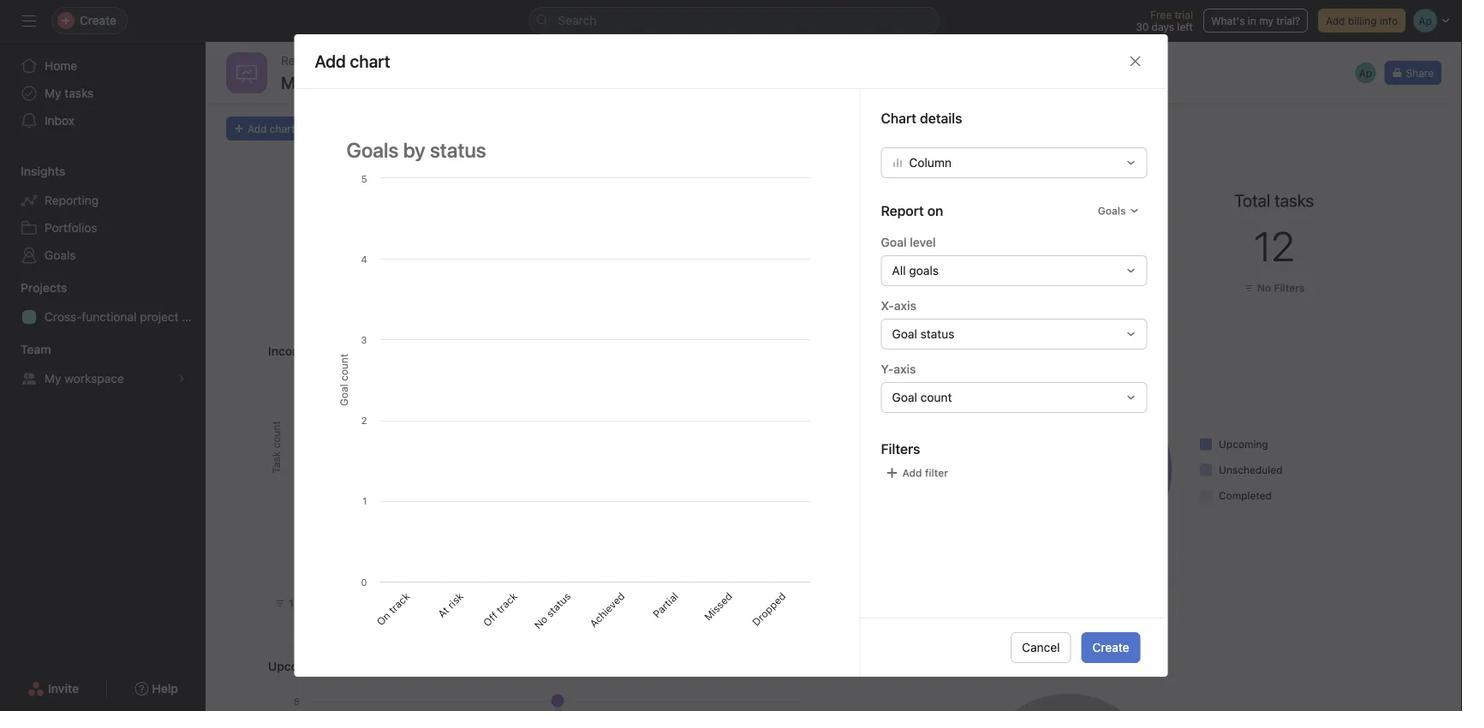 Task type: describe. For each thing, give the bounding box(es) containing it.
incomplete
[[268, 344, 331, 358]]

my first dashboard
[[281, 72, 426, 92]]

no filters button
[[1240, 279, 1309, 296]]

show options image
[[434, 75, 448, 89]]

off
[[481, 609, 500, 629]]

11 button
[[670, 221, 705, 270]]

goal status
[[892, 327, 955, 341]]

column button
[[881, 147, 1148, 178]]

count
[[921, 390, 952, 404]]

tasks for upcoming
[[329, 659, 359, 673]]

completion
[[908, 344, 971, 358]]

search
[[558, 13, 597, 27]]

status for no status
[[544, 590, 573, 619]]

insights button
[[0, 163, 65, 180]]

team
[[21, 342, 51, 356]]

portfolios link
[[10, 214, 195, 242]]

add chart button
[[226, 117, 303, 141]]

partial
[[651, 590, 681, 620]]

goals inside insights element
[[45, 248, 76, 262]]

by for tasks
[[891, 344, 905, 358]]

no filters
[[1258, 282, 1305, 294]]

goal for goal level
[[881, 235, 907, 249]]

total tasks
[[1235, 190, 1314, 210]]

in for my
[[363, 597, 372, 609]]

insights element
[[0, 156, 206, 272]]

1 vertical spatial workspace
[[392, 597, 446, 609]]

30
[[1136, 21, 1149, 33]]

trial
[[1175, 9, 1193, 21]]

tasks for my
[[65, 86, 94, 100]]

upcoming tasks by assignee this week
[[268, 659, 487, 673]]

all goals button
[[881, 255, 1148, 286]]

days
[[1152, 21, 1175, 33]]

my tasks link
[[10, 80, 195, 107]]

tasks for tasks by completion status this month
[[855, 344, 888, 358]]

filter
[[925, 467, 948, 479]]

add filter
[[903, 467, 948, 479]]

invite button
[[16, 673, 90, 704]]

1 button
[[385, 221, 402, 270]]

project
[[140, 310, 179, 324]]

tasks by completion status this month
[[855, 344, 1073, 358]]

add chart
[[248, 123, 295, 135]]

level
[[910, 235, 936, 249]]

2 horizontal spatial status
[[974, 344, 1009, 358]]

ap button
[[1354, 61, 1378, 85]]

ap
[[1359, 67, 1373, 79]]

home link
[[10, 52, 195, 80]]

on
[[374, 609, 393, 628]]

goal level
[[881, 235, 936, 249]]

1 horizontal spatial 1
[[385, 221, 402, 270]]

chart details
[[881, 110, 963, 126]]

team button
[[0, 341, 51, 358]]

share button
[[1385, 61, 1442, 85]]

report image
[[236, 63, 257, 83]]

insights
[[21, 164, 65, 178]]

my for my tasks
[[45, 86, 61, 100]]

workspace inside my workspace link
[[65, 371, 124, 386]]

create
[[1093, 640, 1130, 655]]

free
[[1151, 9, 1172, 21]]

unscheduled
[[1219, 464, 1283, 476]]

projects for projects by project status
[[855, 659, 902, 673]]

completed
[[1219, 490, 1272, 502]]

add filter button
[[881, 461, 953, 485]]

global element
[[0, 42, 206, 145]]

close image
[[1129, 54, 1142, 68]]

goal status button
[[881, 319, 1148, 349]]

projects for projects
[[21, 281, 67, 295]]

goals button
[[1090, 199, 1148, 223]]

create button
[[1082, 632, 1141, 663]]

1 filter inside button
[[971, 282, 1004, 294]]

status for goal status
[[921, 327, 955, 341]]

overdue tasks
[[927, 190, 1035, 210]]

12 button
[[1254, 221, 1295, 270]]

no for no status
[[532, 613, 550, 631]]

incomplete tasks by project
[[268, 344, 425, 358]]

cross-functional project plan
[[45, 310, 205, 324]]

free trial 30 days left
[[1136, 9, 1193, 33]]

add billing info
[[1326, 15, 1398, 27]]

report on
[[881, 202, 944, 219]]

axis for x-
[[894, 298, 917, 313]]

my up on
[[375, 597, 389, 609]]

my for my workspace
[[45, 371, 61, 386]]

what's
[[1211, 15, 1245, 27]]

goals link
[[10, 242, 195, 269]]

functional
[[82, 310, 137, 324]]

goal count button
[[881, 382, 1148, 413]]

risk
[[445, 590, 466, 611]]

project status
[[922, 659, 1001, 673]]

left
[[1177, 21, 1193, 33]]

at risk
[[436, 590, 466, 620]]

hide sidebar image
[[22, 14, 36, 27]]

my for my first dashboard
[[281, 72, 305, 92]]

home
[[45, 59, 77, 73]]

0 horizontal spatial 1 filter
[[289, 597, 322, 609]]

my workspace
[[45, 371, 124, 386]]



Task type: locate. For each thing, give the bounding box(es) containing it.
goal count
[[892, 390, 952, 404]]

add left filter
[[903, 467, 922, 479]]

goal
[[881, 235, 907, 249], [892, 327, 917, 341], [892, 390, 917, 404]]

1 vertical spatial in
[[363, 597, 372, 609]]

1 filter
[[971, 282, 1004, 294], [289, 597, 322, 609]]

y-
[[881, 362, 894, 376]]

filter down 0 button
[[979, 282, 1004, 294]]

status
[[921, 327, 955, 341], [974, 344, 1009, 358], [544, 590, 573, 619]]

0 button
[[968, 221, 993, 270]]

what's in my trial?
[[1211, 15, 1301, 27]]

1 horizontal spatial goals
[[1098, 205, 1126, 217]]

0 vertical spatial 1 filter
[[971, 282, 1004, 294]]

add inside button
[[248, 123, 267, 135]]

2 vertical spatial goal
[[892, 390, 917, 404]]

1 vertical spatial projects
[[855, 659, 902, 673]]

upcoming for upcoming tasks by assignee this week
[[268, 659, 326, 673]]

1 horizontal spatial add
[[903, 467, 922, 479]]

0 vertical spatial goal
[[881, 235, 907, 249]]

no status
[[532, 590, 573, 631]]

1
[[385, 221, 402, 270], [971, 282, 976, 294], [289, 597, 294, 609]]

add
[[1326, 15, 1345, 27], [248, 123, 267, 135], [903, 467, 922, 479]]

by for projects
[[905, 659, 919, 673]]

add to starred image
[[458, 75, 472, 89]]

1 horizontal spatial status
[[921, 327, 955, 341]]

my up inbox
[[45, 86, 61, 100]]

by left project status at the right of page
[[905, 659, 919, 673]]

1 vertical spatial add
[[248, 123, 267, 135]]

goal for goal count
[[892, 390, 917, 404]]

filters up add filter dropdown button
[[881, 441, 920, 457]]

2 horizontal spatial by
[[905, 659, 919, 673]]

chart
[[270, 123, 295, 135]]

status inside dropdown button
[[921, 327, 955, 341]]

0 horizontal spatial workspace
[[65, 371, 124, 386]]

2 track from the left
[[494, 590, 520, 616]]

no right off track
[[532, 613, 550, 631]]

0 horizontal spatial goals
[[45, 248, 76, 262]]

0 vertical spatial status
[[921, 327, 955, 341]]

search button
[[529, 7, 940, 34]]

tasks down home
[[65, 86, 94, 100]]

tasks
[[855, 344, 888, 358], [332, 597, 360, 609]]

track for on
[[386, 590, 412, 616]]

add for add billing info
[[1326, 15, 1345, 27]]

filter inside button
[[979, 282, 1004, 294]]

portfolios
[[45, 221, 97, 235]]

2 vertical spatial 1
[[289, 597, 294, 609]]

1 horizontal spatial track
[[494, 590, 520, 616]]

1 horizontal spatial projects
[[855, 659, 902, 673]]

0 vertical spatial tasks
[[65, 86, 94, 100]]

add for add chart
[[248, 123, 267, 135]]

1 vertical spatial 1
[[971, 282, 976, 294]]

tasks inside global element
[[65, 86, 94, 100]]

status left achieved
[[544, 590, 573, 619]]

0 horizontal spatial reporting
[[45, 193, 99, 207]]

add inside button
[[1326, 15, 1345, 27]]

track for off
[[494, 590, 520, 616]]

billing
[[1348, 15, 1377, 27]]

add chart
[[315, 51, 390, 71]]

add left billing
[[1326, 15, 1345, 27]]

1 track from the left
[[386, 590, 412, 616]]

assignee
[[379, 659, 430, 673]]

0 vertical spatial filter
[[979, 282, 1004, 294]]

0 horizontal spatial upcoming
[[268, 659, 326, 673]]

no inside button
[[1258, 282, 1272, 294]]

reporting up my first dashboard at the top
[[281, 54, 335, 68]]

add inside dropdown button
[[903, 467, 922, 479]]

axis for y-
[[894, 362, 916, 376]]

0 horizontal spatial in
[[363, 597, 372, 609]]

0 vertical spatial filters
[[1274, 282, 1305, 294]]

reporting link up my first dashboard at the top
[[281, 51, 335, 70]]

0 horizontal spatial add
[[248, 123, 267, 135]]

0 vertical spatial upcoming
[[1219, 438, 1269, 450]]

first dashboard
[[309, 72, 426, 92]]

1 filter down 0 button
[[971, 282, 1004, 294]]

track inside off track
[[494, 590, 520, 616]]

no
[[1258, 282, 1272, 294], [532, 613, 550, 631]]

by project
[[368, 344, 425, 358]]

axis up goal count
[[894, 362, 916, 376]]

search list box
[[529, 7, 940, 34]]

0 vertical spatial axis
[[894, 298, 917, 313]]

11
[[670, 221, 705, 270]]

reporting link up portfolios on the top left of page
[[10, 187, 195, 214]]

this week
[[433, 659, 487, 673]]

0 vertical spatial goals
[[1098, 205, 1126, 217]]

1 horizontal spatial tasks
[[855, 344, 888, 358]]

achieved
[[587, 590, 627, 630]]

0 vertical spatial no
[[1258, 282, 1272, 294]]

1 axis from the top
[[894, 298, 917, 313]]

tasks up y-
[[855, 344, 888, 358]]

0 horizontal spatial track
[[386, 590, 412, 616]]

cross-
[[45, 310, 82, 324]]

0 vertical spatial 1
[[385, 221, 402, 270]]

0 vertical spatial add
[[1326, 15, 1345, 27]]

1 horizontal spatial reporting link
[[281, 51, 335, 70]]

projects button
[[0, 279, 67, 296]]

no inside no status
[[532, 613, 550, 631]]

cross-functional project plan link
[[10, 303, 205, 331]]

status left this month
[[974, 344, 1009, 358]]

goals inside dropdown button
[[1098, 205, 1126, 217]]

0 horizontal spatial projects
[[21, 281, 67, 295]]

status inside no status
[[544, 590, 573, 619]]

Goals by status text field
[[335, 130, 819, 169]]

my down the team
[[45, 371, 61, 386]]

this month
[[1012, 344, 1073, 358]]

by left assignee
[[363, 659, 376, 673]]

all
[[892, 263, 906, 277]]

reporting inside insights element
[[45, 193, 99, 207]]

goal for goal status
[[892, 327, 917, 341]]

1 vertical spatial axis
[[894, 362, 916, 376]]

1 vertical spatial upcoming
[[268, 659, 326, 673]]

1 vertical spatial status
[[974, 344, 1009, 358]]

tasks left by project
[[335, 344, 365, 358]]

cancel button
[[1011, 632, 1071, 663]]

column
[[909, 155, 952, 169]]

goal up all
[[881, 235, 907, 249]]

1 filter button
[[953, 279, 1009, 296]]

what's in my trial? button
[[1204, 9, 1308, 33]]

projects element
[[0, 272, 206, 334]]

all goals
[[892, 263, 939, 277]]

2 vertical spatial status
[[544, 590, 573, 619]]

filter left tasks in my workspace
[[296, 597, 322, 609]]

projects by project status
[[855, 659, 1001, 673]]

0 vertical spatial reporting
[[281, 54, 335, 68]]

plan
[[182, 310, 205, 324]]

filters inside button
[[1274, 282, 1305, 294]]

0 vertical spatial workspace
[[65, 371, 124, 386]]

0 vertical spatial in
[[1248, 15, 1257, 27]]

goal down y-axis
[[892, 390, 917, 404]]

projects up the cross-
[[21, 281, 67, 295]]

1 vertical spatial goal
[[892, 327, 917, 341]]

add for add filter
[[903, 467, 922, 479]]

info
[[1380, 15, 1398, 27]]

1 horizontal spatial filters
[[1274, 282, 1305, 294]]

x-axis
[[881, 298, 917, 313]]

0 horizontal spatial 1
[[289, 597, 294, 609]]

tasks for incomplete
[[335, 344, 365, 358]]

share
[[1406, 67, 1434, 79]]

add billing info button
[[1319, 9, 1406, 33]]

tasks left assignee
[[329, 659, 359, 673]]

0 horizontal spatial no
[[532, 613, 550, 631]]

track inside on track
[[386, 590, 412, 616]]

axis up goal status
[[894, 298, 917, 313]]

1 vertical spatial filter
[[296, 597, 322, 609]]

1 inside button
[[971, 282, 976, 294]]

track left no status on the left bottom of the page
[[494, 590, 520, 616]]

1 horizontal spatial reporting
[[281, 54, 335, 68]]

tasks for tasks in my workspace
[[332, 597, 360, 609]]

missed
[[702, 590, 735, 623]]

1 horizontal spatial upcoming
[[1219, 438, 1269, 450]]

2 axis from the top
[[894, 362, 916, 376]]

my inside global element
[[45, 86, 61, 100]]

invite
[[48, 682, 79, 696]]

at
[[436, 604, 451, 620]]

inbox link
[[10, 107, 195, 135]]

1 vertical spatial 1 filter
[[289, 597, 322, 609]]

filters
[[1274, 282, 1305, 294], [881, 441, 920, 457]]

2 vertical spatial add
[[903, 467, 922, 479]]

0 vertical spatial reporting link
[[281, 51, 335, 70]]

x-
[[881, 298, 894, 313]]

goals
[[909, 263, 939, 277]]

add left chart
[[248, 123, 267, 135]]

2 horizontal spatial 1
[[971, 282, 976, 294]]

tasks left on track
[[332, 597, 360, 609]]

my inside teams element
[[45, 371, 61, 386]]

track left at
[[386, 590, 412, 616]]

1 horizontal spatial workspace
[[392, 597, 446, 609]]

1 vertical spatial reporting
[[45, 193, 99, 207]]

my
[[1260, 15, 1274, 27]]

axis
[[894, 298, 917, 313], [894, 362, 916, 376]]

0 horizontal spatial status
[[544, 590, 573, 619]]

in for my
[[1248, 15, 1257, 27]]

dropped
[[750, 590, 788, 628]]

1 vertical spatial goals
[[45, 248, 76, 262]]

1 horizontal spatial by
[[891, 344, 905, 358]]

no down 12 on the top right of the page
[[1258, 282, 1272, 294]]

1 horizontal spatial filter
[[979, 282, 1004, 294]]

cancel
[[1022, 640, 1060, 655]]

status up 'completion'
[[921, 327, 955, 341]]

teams element
[[0, 334, 206, 396]]

0 horizontal spatial reporting link
[[10, 187, 195, 214]]

my right report "icon"
[[281, 72, 305, 92]]

0
[[968, 221, 993, 270]]

tasks in my workspace
[[332, 597, 446, 609]]

1 vertical spatial reporting link
[[10, 187, 195, 214]]

0 horizontal spatial filters
[[881, 441, 920, 457]]

2 horizontal spatial add
[[1326, 15, 1345, 27]]

reporting link
[[281, 51, 335, 70], [10, 187, 195, 214]]

my workspace link
[[10, 365, 195, 392]]

inbox
[[45, 114, 75, 128]]

1 horizontal spatial 1 filter
[[971, 282, 1004, 294]]

0 vertical spatial tasks
[[855, 344, 888, 358]]

goal down "x-axis"
[[892, 327, 917, 341]]

my tasks
[[45, 86, 94, 100]]

by up y-axis
[[891, 344, 905, 358]]

upcoming for upcoming
[[1219, 438, 1269, 450]]

by
[[891, 344, 905, 358], [363, 659, 376, 673], [905, 659, 919, 673]]

1 horizontal spatial no
[[1258, 282, 1272, 294]]

my
[[281, 72, 305, 92], [45, 86, 61, 100], [45, 371, 61, 386], [375, 597, 389, 609]]

0 horizontal spatial filter
[[296, 597, 322, 609]]

1 horizontal spatial in
[[1248, 15, 1257, 27]]

0 vertical spatial projects
[[21, 281, 67, 295]]

y-axis
[[881, 362, 916, 376]]

1 filter left tasks in my workspace
[[289, 597, 322, 609]]

1 vertical spatial filters
[[881, 441, 920, 457]]

in inside button
[[1248, 15, 1257, 27]]

projects left project status at the right of page
[[855, 659, 902, 673]]

off track
[[481, 590, 520, 629]]

0 horizontal spatial by
[[363, 659, 376, 673]]

in left on track
[[363, 597, 372, 609]]

12
[[1254, 221, 1295, 270]]

on track
[[374, 590, 412, 628]]

tasks
[[65, 86, 94, 100], [335, 344, 365, 358], [329, 659, 359, 673]]

projects inside dropdown button
[[21, 281, 67, 295]]

in left my
[[1248, 15, 1257, 27]]

upcoming
[[1219, 438, 1269, 450], [268, 659, 326, 673]]

1 vertical spatial no
[[532, 613, 550, 631]]

1 vertical spatial tasks
[[332, 597, 360, 609]]

0 horizontal spatial tasks
[[332, 597, 360, 609]]

no for no filters
[[1258, 282, 1272, 294]]

2 vertical spatial tasks
[[329, 659, 359, 673]]

reporting up portfolios on the top left of page
[[45, 193, 99, 207]]

reporting
[[281, 54, 335, 68], [45, 193, 99, 207]]

filters down 12 on the top right of the page
[[1274, 282, 1305, 294]]

1 vertical spatial tasks
[[335, 344, 365, 358]]



Task type: vqa. For each thing, say whether or not it's contained in the screenshot.
'tasks' to the bottom
yes



